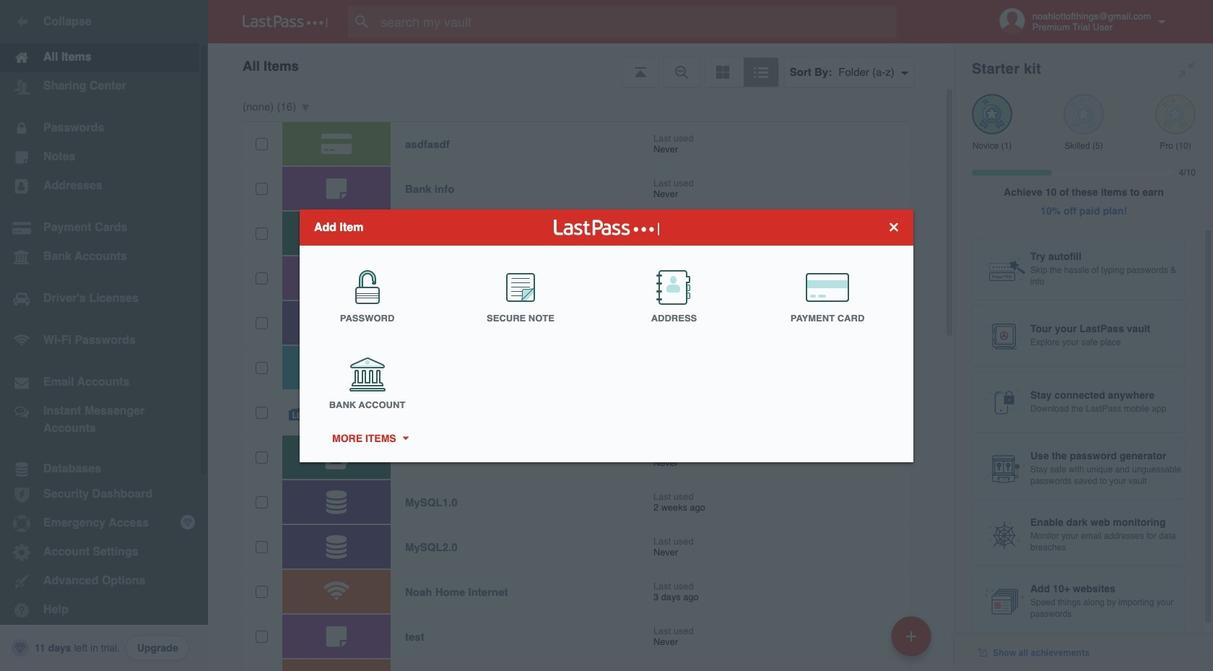 Task type: describe. For each thing, give the bounding box(es) containing it.
main navigation navigation
[[0, 0, 208, 671]]

caret right image
[[400, 436, 411, 440]]

Search search field
[[348, 6, 926, 38]]

vault options navigation
[[208, 43, 955, 87]]

lastpass image
[[243, 15, 328, 28]]



Task type: locate. For each thing, give the bounding box(es) containing it.
dialog
[[300, 209, 914, 462]]

new item image
[[907, 631, 917, 641]]

new item navigation
[[887, 612, 941, 671]]

search my vault text field
[[348, 6, 926, 38]]



